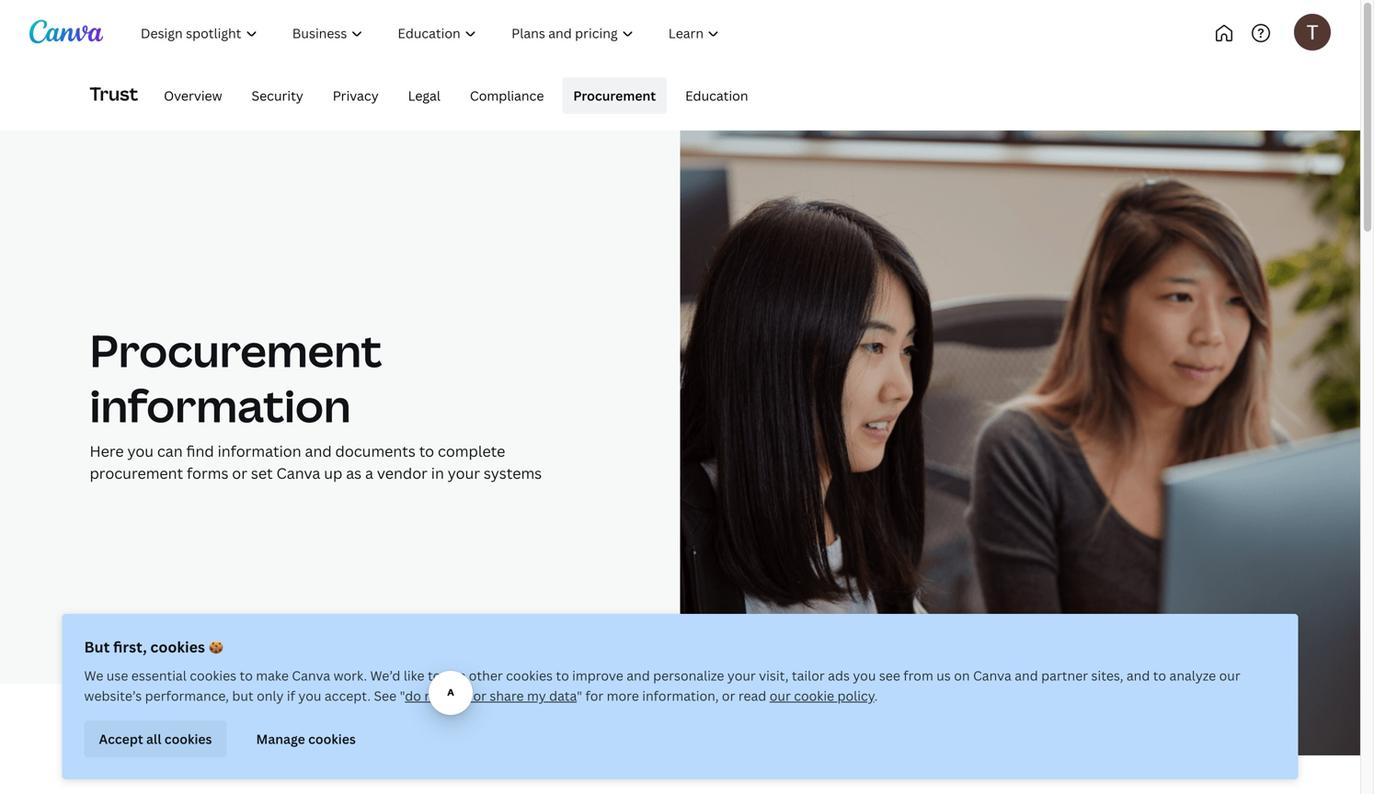 Task type: vqa. For each thing, say whether or not it's contained in the screenshot.
9
no



Task type: locate. For each thing, give the bounding box(es) containing it.
security link
[[241, 77, 314, 114]]

1 horizontal spatial you
[[298, 688, 321, 705]]

"
[[400, 688, 405, 705], [577, 688, 582, 705]]

use
[[106, 667, 128, 685], [444, 667, 466, 685]]

we use essential cookies to make canva work. we'd like to use other cookies to improve and personalize your visit, tailor ads you see from us on canva and partner sites, and to analyze our website's performance, but only if you accept. see "
[[84, 667, 1240, 705]]

if
[[287, 688, 295, 705]]

complete
[[438, 441, 505, 461]]

procurement inside menu bar
[[573, 87, 656, 104]]

tailor
[[792, 667, 825, 685]]

your inside we use essential cookies to make canva work. we'd like to use other cookies to improve and personalize your visit, tailor ads you see from us on canva and partner sites, and to analyze our website's performance, but only if you accept. see "
[[727, 667, 756, 685]]

procurement
[[573, 87, 656, 104], [90, 320, 382, 380]]

information
[[90, 375, 351, 435], [218, 441, 301, 461]]

overview link
[[153, 77, 233, 114]]

procurement link
[[562, 77, 667, 114]]

1 use from the left
[[106, 667, 128, 685]]

1 vertical spatial procurement
[[90, 320, 382, 380]]

you up policy
[[853, 667, 876, 685]]

to right the like
[[428, 667, 441, 685]]

our cookie policy link
[[770, 688, 874, 705]]

or right the sell
[[473, 688, 487, 705]]

in
[[431, 464, 444, 483]]

" left 'for' on the bottom left of page
[[577, 688, 582, 705]]

our down visit,
[[770, 688, 791, 705]]

vendor
[[377, 464, 428, 483]]

do not sell or share my data " for more information, or read our cookie policy .
[[405, 688, 878, 705]]

information up set
[[218, 441, 301, 461]]

canva inside the procurement information here you can find information and documents to complete procurement forms or set canva up as a vendor in your systems
[[276, 464, 320, 483]]

do
[[405, 688, 421, 705]]

1 horizontal spatial "
[[577, 688, 582, 705]]

1 vertical spatial your
[[727, 667, 756, 685]]

up
[[324, 464, 342, 483]]

and
[[305, 441, 332, 461], [627, 667, 650, 685], [1015, 667, 1038, 685], [1127, 667, 1150, 685]]

for
[[585, 688, 604, 705]]

to up but
[[240, 667, 253, 685]]

documents
[[335, 441, 416, 461]]

our
[[1219, 667, 1240, 685], [770, 688, 791, 705]]

1 horizontal spatial procurement
[[573, 87, 656, 104]]

analyze
[[1169, 667, 1216, 685]]

privacy
[[333, 87, 379, 104]]

performance,
[[145, 688, 229, 705]]

legal
[[408, 87, 440, 104]]

you inside the procurement information here you can find information and documents to complete procurement forms or set canva up as a vendor in your systems
[[127, 441, 154, 461]]

2 vertical spatial you
[[298, 688, 321, 705]]

first,
[[113, 637, 147, 657]]

1 " from the left
[[400, 688, 405, 705]]

0 horizontal spatial procurement
[[90, 320, 382, 380]]

0 horizontal spatial "
[[400, 688, 405, 705]]

or
[[232, 464, 247, 483], [473, 688, 487, 705], [722, 688, 735, 705]]

systems
[[484, 464, 542, 483]]

menu bar
[[145, 77, 759, 114]]

privacy link
[[322, 77, 390, 114]]

find
[[186, 441, 214, 461]]

" right see on the left of the page
[[400, 688, 405, 705]]

policy
[[837, 688, 874, 705]]

0 horizontal spatial our
[[770, 688, 791, 705]]

or left read
[[722, 688, 735, 705]]

your down complete
[[448, 464, 480, 483]]

share
[[490, 688, 524, 705]]

2 horizontal spatial you
[[853, 667, 876, 685]]

our right analyze
[[1219, 667, 1240, 685]]

0 vertical spatial procurement
[[573, 87, 656, 104]]

canva up the if
[[292, 667, 330, 685]]

1 horizontal spatial our
[[1219, 667, 1240, 685]]

set
[[251, 464, 273, 483]]

use up the sell
[[444, 667, 466, 685]]

all
[[146, 731, 161, 748]]

0 vertical spatial your
[[448, 464, 480, 483]]

see
[[879, 667, 900, 685]]

0 vertical spatial our
[[1219, 667, 1240, 685]]

information up find
[[90, 375, 351, 435]]

our inside we use essential cookies to make canva work. we'd like to use other cookies to improve and personalize your visit, tailor ads you see from us on canva and partner sites, and to analyze our website's performance, but only if you accept. see "
[[1219, 667, 1240, 685]]

menu bar containing overview
[[145, 77, 759, 114]]

2 horizontal spatial or
[[722, 688, 735, 705]]

0 horizontal spatial use
[[106, 667, 128, 685]]

not
[[424, 688, 446, 705]]

" inside we use essential cookies to make canva work. we'd like to use other cookies to improve and personalize your visit, tailor ads you see from us on canva and partner sites, and to analyze our website's performance, but only if you accept. see "
[[400, 688, 405, 705]]

your
[[448, 464, 480, 483], [727, 667, 756, 685]]

accept all cookies
[[99, 731, 212, 748]]

.
[[874, 688, 878, 705]]

we'd
[[370, 667, 400, 685]]

legal link
[[397, 77, 452, 114]]

and up do not sell or share my data " for more information, or read our cookie policy . in the bottom of the page
[[627, 667, 650, 685]]

top level navigation element
[[125, 15, 798, 52]]

cookies
[[150, 637, 205, 657], [190, 667, 236, 685], [506, 667, 553, 685], [164, 731, 212, 748], [308, 731, 356, 748]]

0 vertical spatial you
[[127, 441, 154, 461]]

make
[[256, 667, 289, 685]]

you up procurement
[[127, 441, 154, 461]]

only
[[257, 688, 284, 705]]

1 horizontal spatial use
[[444, 667, 466, 685]]

or left set
[[232, 464, 247, 483]]

more
[[607, 688, 639, 705]]

security
[[252, 87, 303, 104]]

1 horizontal spatial or
[[473, 688, 487, 705]]

and inside the procurement information here you can find information and documents to complete procurement forms or set canva up as a vendor in your systems
[[305, 441, 332, 461]]

sites,
[[1091, 667, 1123, 685]]

0 horizontal spatial your
[[448, 464, 480, 483]]

2 " from the left
[[577, 688, 582, 705]]

procurement for procurement
[[573, 87, 656, 104]]

canva
[[276, 464, 320, 483], [292, 667, 330, 685], [973, 667, 1012, 685]]

other
[[469, 667, 503, 685]]

my
[[527, 688, 546, 705]]

but
[[232, 688, 254, 705]]

a
[[365, 464, 373, 483]]

to
[[419, 441, 434, 461], [240, 667, 253, 685], [428, 667, 441, 685], [556, 667, 569, 685], [1153, 667, 1166, 685]]

and up up
[[305, 441, 332, 461]]

procurement inside the procurement information here you can find information and documents to complete procurement forms or set canva up as a vendor in your systems
[[90, 320, 382, 380]]

compliance link
[[459, 77, 555, 114]]

0 horizontal spatial you
[[127, 441, 154, 461]]

your up read
[[727, 667, 756, 685]]

accept.
[[325, 688, 371, 705]]

cookies right all
[[164, 731, 212, 748]]

to up in
[[419, 441, 434, 461]]

improve
[[572, 667, 623, 685]]

1 horizontal spatial your
[[727, 667, 756, 685]]

canva left up
[[276, 464, 320, 483]]

cookies up "essential" on the left of the page
[[150, 637, 205, 657]]

like
[[404, 667, 425, 685]]

use up website's
[[106, 667, 128, 685]]

you
[[127, 441, 154, 461], [853, 667, 876, 685], [298, 688, 321, 705]]

you right the if
[[298, 688, 321, 705]]

see
[[374, 688, 397, 705]]

0 horizontal spatial or
[[232, 464, 247, 483]]



Task type: describe. For each thing, give the bounding box(es) containing it.
as
[[346, 464, 362, 483]]

1 vertical spatial you
[[853, 667, 876, 685]]

compliance
[[470, 87, 544, 104]]

and left partner
[[1015, 667, 1038, 685]]

here
[[90, 441, 124, 461]]

accept all cookies button
[[84, 721, 227, 758]]

cookie
[[794, 688, 834, 705]]

read
[[738, 688, 766, 705]]

1 vertical spatial our
[[770, 688, 791, 705]]

personalize
[[653, 667, 724, 685]]

1 vertical spatial information
[[218, 441, 301, 461]]

cookies up my
[[506, 667, 553, 685]]

information,
[[642, 688, 719, 705]]

cookies down 🍪
[[190, 667, 236, 685]]

manage cookies button
[[241, 721, 371, 758]]

cookies down accept.
[[308, 731, 356, 748]]

to left analyze
[[1153, 667, 1166, 685]]

🍪
[[209, 637, 223, 657]]

do not sell or share my data link
[[405, 688, 577, 705]]

manage cookies
[[256, 731, 356, 748]]

data
[[549, 688, 577, 705]]

and right sites, at the right bottom of the page
[[1127, 667, 1150, 685]]

but
[[84, 637, 110, 657]]

visit,
[[759, 667, 789, 685]]

your inside the procurement information here you can find information and documents to complete procurement forms or set canva up as a vendor in your systems
[[448, 464, 480, 483]]

2 use from the left
[[444, 667, 466, 685]]

but first, cookies 🍪
[[84, 637, 223, 657]]

we
[[84, 667, 103, 685]]

on
[[954, 667, 970, 685]]

work.
[[333, 667, 367, 685]]

procurement
[[90, 464, 183, 483]]

essential
[[131, 667, 187, 685]]

procurement information here you can find information and documents to complete procurement forms or set canva up as a vendor in your systems
[[90, 320, 542, 483]]

us
[[937, 667, 951, 685]]

or inside the procurement information here you can find information and documents to complete procurement forms or set canva up as a vendor in your systems
[[232, 464, 247, 483]]

sell
[[449, 688, 470, 705]]

forms
[[187, 464, 228, 483]]

website's
[[84, 688, 142, 705]]

from
[[903, 667, 933, 685]]

partner
[[1041, 667, 1088, 685]]

education link
[[674, 77, 759, 114]]

0 vertical spatial information
[[90, 375, 351, 435]]

trust
[[90, 81, 138, 106]]

overview
[[164, 87, 222, 104]]

accept
[[99, 731, 143, 748]]

education
[[685, 87, 748, 104]]

canva right on
[[973, 667, 1012, 685]]

to up the data at left bottom
[[556, 667, 569, 685]]

to inside the procurement information here you can find information and documents to complete procurement forms or set canva up as a vendor in your systems
[[419, 441, 434, 461]]

can
[[157, 441, 183, 461]]

procurement for procurement information here you can find information and documents to complete procurement forms or set canva up as a vendor in your systems
[[90, 320, 382, 380]]

manage
[[256, 731, 305, 748]]

ads
[[828, 667, 850, 685]]



